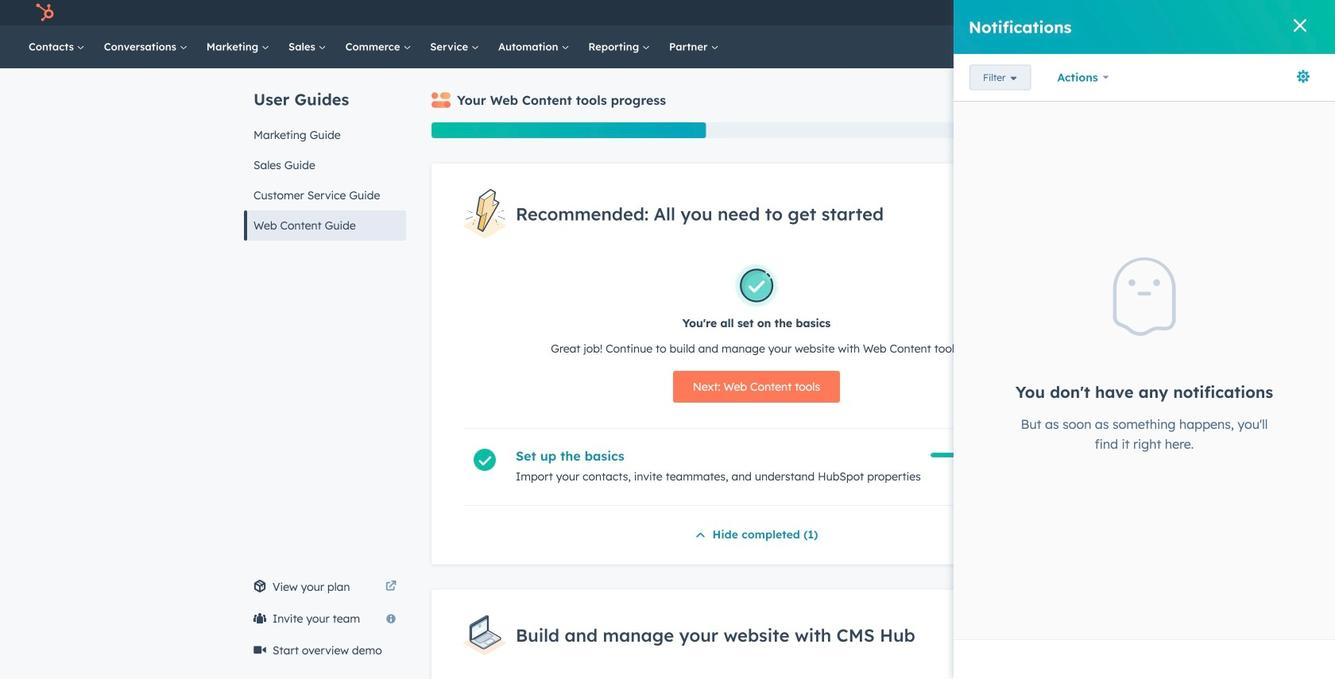 Task type: locate. For each thing, give the bounding box(es) containing it.
link opens in a new window image
[[385, 578, 397, 597]]

link opens in a new window image
[[385, 582, 397, 593]]

gary orlando image
[[1255, 6, 1269, 20]]

progress bar
[[432, 122, 706, 138]]

Search HubSpot search field
[[1112, 33, 1280, 60]]

menu
[[1017, 0, 1316, 25]]



Task type: describe. For each thing, give the bounding box(es) containing it.
user guides element
[[244, 68, 406, 241]]

marketplaces image
[[1135, 7, 1149, 21]]

[object object] complete progress bar
[[931, 453, 1020, 458]]



Task type: vqa. For each thing, say whether or not it's contained in the screenshot.
User Guides element
yes



